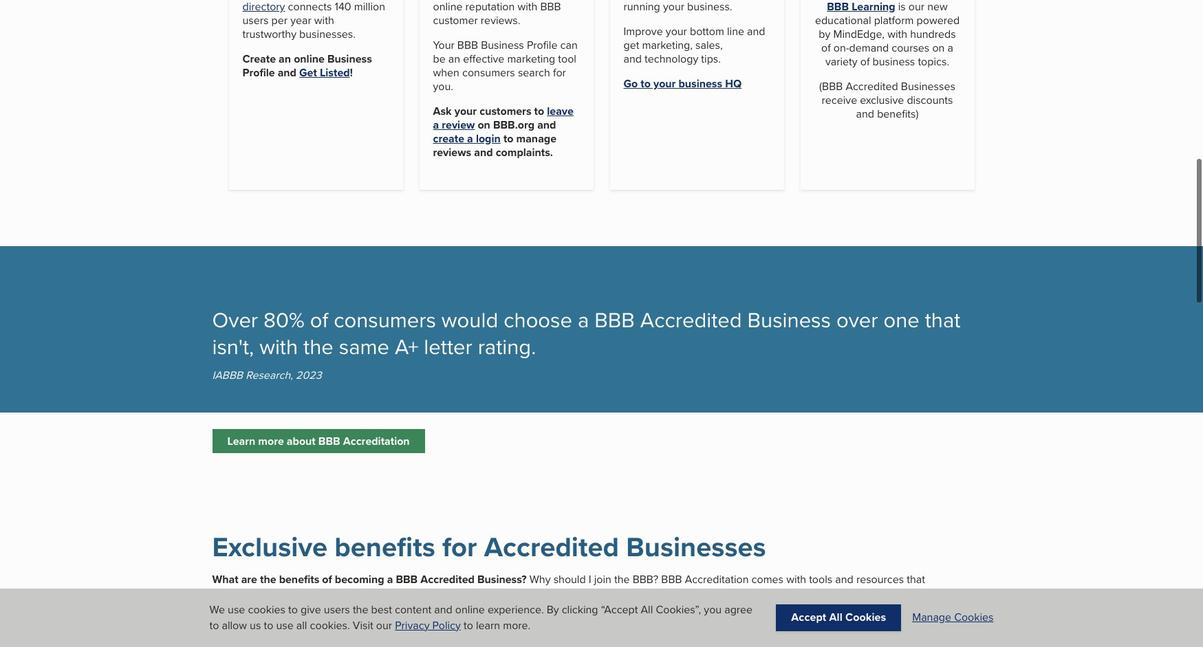Task type: describe. For each thing, give the bounding box(es) containing it.
platform
[[874, 12, 914, 28]]

ask
[[433, 103, 452, 119]]

to left the leave
[[534, 103, 544, 119]]

rating.
[[478, 331, 536, 362]]

a inside leave a review
[[433, 117, 439, 133]]

more.
[[503, 617, 530, 633]]

!
[[350, 65, 353, 81]]

leave a review link
[[433, 103, 574, 133]]

all inside we use cookies to give users the best content and online experience. by clicking "accept all cookies", you agree to allow us to use all cookies. visit our
[[641, 602, 653, 618]]

over 80% of consumers would choose a bbb accredited business over one that isn't, with the same a+ letter rating. iabbb research, 2023
[[212, 305, 961, 383]]

create a login link
[[433, 131, 501, 147]]

your bbb business profile can be an effective marketing tool when consumers search for you.
[[433, 37, 578, 94]]

to right "us"
[[264, 617, 273, 633]]

we use cookies to give users the best content and online experience. by clicking "accept all cookies", you agree to allow us to use all cookies. visit our
[[209, 602, 753, 633]]

hundreds
[[910, 26, 956, 42]]

get
[[299, 65, 317, 81]]

with left tools
[[786, 572, 806, 588]]

review
[[442, 117, 475, 133]]

variety
[[825, 54, 858, 70]]

2023
[[296, 367, 322, 383]]

some
[[254, 610, 280, 626]]

learn more about bbb accreditation link
[[212, 429, 425, 454]]

and inside on bbb.org and create a login
[[537, 117, 556, 133]]

business inside is our new educational platform powered by mindedge, with hundreds of on-demand courses on a variety of business topics.
[[873, 54, 915, 70]]

many
[[314, 610, 340, 626]]

accreditation
[[343, 433, 410, 449]]

bbb inside manage and enhance your online reputation with bbb customer reviews.
[[540, 0, 561, 14]]

bbb.org
[[493, 117, 535, 133]]

when
[[433, 65, 459, 81]]

allow
[[222, 617, 247, 633]]

consumers inside over 80% of consumers would choose a bbb accredited business over one that isn't, with the same a+ letter rating. iabbb research, 2023
[[334, 305, 436, 335]]

all
[[296, 617, 307, 633]]

per
[[271, 12, 288, 28]]

and right tools
[[835, 572, 854, 588]]

users inside connects 140 million users per year with trustworthy businesses.
[[242, 12, 269, 28]]

customers,
[[440, 586, 492, 602]]

1 horizontal spatial use
[[276, 617, 294, 633]]

cookies
[[248, 602, 285, 618]]

cookies.
[[310, 617, 350, 633]]

one
[[884, 305, 920, 335]]

by
[[547, 602, 559, 618]]

manage cookies button
[[912, 610, 994, 626]]

employees.
[[626, 586, 682, 602]]

connects
[[288, 0, 332, 14]]

bbb inside why should i join the bbb? bbb accreditation comes with tools and resources that help businesses build strong relationships with customers, peers, industry groups and employees.
[[661, 572, 682, 588]]

about
[[287, 433, 316, 449]]

reputation
[[465, 0, 515, 14]]

benefits)
[[877, 106, 919, 122]]

privacy policy to learn more.
[[395, 617, 530, 633]]

us
[[250, 617, 261, 633]]

that for resources
[[907, 572, 925, 588]]

line
[[727, 23, 744, 39]]

research,
[[246, 367, 293, 383]]

your
[[433, 37, 455, 53]]

complaints.
[[496, 144, 553, 160]]

and inside we use cookies to give users the best content and online experience. by clicking "accept all cookies", you agree to allow us to use all cookies. visit our
[[434, 602, 452, 618]]

policy
[[432, 617, 461, 633]]

login
[[476, 131, 501, 147]]

connects 140 million users per year with trustworthy businesses.
[[242, 0, 385, 42]]

and inside to manage reviews and complaints.
[[474, 144, 493, 160]]

your right ask
[[455, 103, 477, 119]]

go to your business hq link
[[624, 76, 742, 92]]

visit
[[353, 617, 373, 633]]

accredited inside over 80% of consumers would choose a bbb accredited business over one that isn't, with the same a+ letter rating. iabbb research, 2023
[[640, 305, 742, 335]]

0 horizontal spatial for
[[442, 527, 477, 568]]

the inside we use cookies to give users the best content and online experience. by clicking "accept all cookies", you agree to allow us to use all cookies. visit our
[[353, 602, 368, 618]]

why
[[530, 572, 551, 588]]

all inside button
[[829, 610, 843, 626]]

new
[[927, 0, 948, 14]]

courses
[[892, 40, 930, 56]]

with inside connects 140 million users per year with trustworthy businesses.
[[314, 12, 334, 28]]

strong
[[319, 586, 350, 602]]

accreditation comes
[[685, 572, 784, 588]]

to right go
[[641, 76, 651, 92]]

to left give
[[288, 602, 298, 618]]

online inside manage and enhance your online reputation with bbb customer reviews.
[[433, 0, 463, 14]]

businesses.
[[299, 26, 356, 42]]

isn't,
[[212, 331, 254, 362]]

listed
[[320, 65, 350, 81]]

demand
[[849, 40, 889, 56]]

same
[[339, 331, 389, 362]]

bbb inside over 80% of consumers would choose a bbb accredited business over one that isn't, with the same a+ letter rating. iabbb research, 2023
[[595, 305, 635, 335]]

80%
[[264, 305, 305, 335]]

an inside create an online business profile and
[[279, 51, 291, 67]]

groups
[[569, 586, 603, 602]]

for inside your bbb business profile can be an effective marketing tool when consumers search for you.
[[553, 65, 566, 81]]

learn
[[476, 617, 500, 633]]

resources
[[856, 572, 904, 588]]

a+
[[395, 331, 419, 362]]

0 vertical spatial benefits
[[334, 527, 435, 568]]

hq
[[725, 76, 742, 92]]

over
[[212, 305, 258, 335]]

by
[[819, 26, 831, 42]]

business inside your bbb business profile can be an effective marketing tool when consumers search for you.
[[481, 37, 524, 53]]

and up "accept
[[605, 586, 624, 602]]

the right 'are'
[[260, 572, 276, 588]]

and inside manage and enhance your online reputation with bbb customer reviews.
[[475, 0, 493, 1]]

to inside to manage reviews and complaints.
[[503, 131, 514, 147]]

online inside we use cookies to give users the best content and online experience. by clicking "accept all cookies", you agree to allow us to use all cookies. visit our
[[455, 602, 485, 618]]

choose
[[504, 305, 572, 335]]

industry
[[528, 586, 566, 602]]

tool
[[558, 51, 576, 67]]

would
[[442, 305, 498, 335]]

reviews.
[[481, 12, 520, 28]]

topics.
[[918, 54, 949, 70]]

your inside manage and enhance your online reputation with bbb customer reviews.
[[541, 0, 562, 1]]

enhance
[[496, 0, 538, 1]]

profile
[[527, 37, 558, 53]]

powered
[[917, 12, 960, 28]]

and inside (bbb accredited businesses receive exclusive discounts and benefits)
[[856, 106, 874, 122]]

year
[[290, 12, 311, 28]]

business inside over 80% of consumers would choose a bbb accredited business over one that isn't, with the same a+ letter rating. iabbb research, 2023
[[748, 305, 831, 335]]

clicking
[[562, 602, 598, 618]]

improve your bottom line and get marketing, sales, and technology tips.
[[624, 23, 765, 67]]

your inside improve your bottom line and get marketing, sales, and technology tips.
[[666, 23, 687, 39]]

(bbb
[[819, 78, 843, 94]]



Task type: vqa. For each thing, say whether or not it's contained in the screenshot.
Privacy Policy to learn more.
yes



Task type: locate. For each thing, give the bounding box(es) containing it.
1 vertical spatial manage
[[912, 610, 951, 626]]

see
[[212, 610, 231, 626]]

learn
[[227, 433, 255, 449]]

profile and
[[242, 65, 296, 81]]

1 vertical spatial users
[[324, 602, 350, 618]]

1 vertical spatial business
[[748, 305, 831, 335]]

peers,
[[495, 586, 525, 602]]

search
[[518, 65, 550, 81]]

2 horizontal spatial benefits
[[467, 610, 506, 626]]

a right "choose"
[[578, 305, 589, 335]]

0 vertical spatial businesses
[[901, 78, 955, 94]]

for
[[553, 65, 566, 81], [442, 527, 477, 568]]

and right bbb.org
[[537, 117, 556, 133]]

with up content
[[417, 586, 437, 602]]

on inside is our new educational platform powered by mindedge, with hundreds of on-demand courses on a variety of business topics.
[[932, 40, 945, 56]]

your down and technology at right
[[654, 76, 676, 92]]

relationships
[[353, 586, 414, 602]]

to manage reviews and complaints.
[[433, 131, 557, 160]]

1 horizontal spatial all
[[829, 610, 843, 626]]

trustworthy
[[242, 26, 296, 42]]

online business
[[294, 51, 372, 67]]

business down "tips."
[[679, 76, 722, 92]]

1 horizontal spatial on
[[932, 40, 945, 56]]

0 horizontal spatial benefits
[[279, 572, 319, 588]]

1 vertical spatial online
[[455, 602, 485, 618]]

1 horizontal spatial cookies
[[954, 610, 994, 626]]

0 horizontal spatial business
[[679, 76, 722, 92]]

of inside over 80% of consumers would choose a bbb accredited business over one that isn't, with the same a+ letter rating. iabbb research, 2023
[[310, 305, 328, 335]]

"accept
[[601, 602, 638, 618]]

1 horizontal spatial for
[[553, 65, 566, 81]]

1 cookies from the left
[[846, 610, 886, 626]]

1 vertical spatial businesses
[[626, 527, 766, 568]]

accept all cookies button
[[776, 605, 901, 631]]

1 horizontal spatial manage
[[912, 610, 951, 626]]

0 horizontal spatial manage
[[433, 0, 472, 1]]

a
[[948, 40, 953, 56], [433, 117, 439, 133], [467, 131, 473, 147], [578, 305, 589, 335], [387, 572, 393, 588]]

with
[[518, 0, 537, 14], [314, 12, 334, 28], [888, 26, 907, 42], [259, 331, 298, 362], [786, 572, 806, 588], [417, 586, 437, 602]]

effective
[[463, 51, 504, 67]]

letter
[[424, 331, 472, 362]]

educational
[[815, 12, 871, 28]]

0 horizontal spatial on
[[478, 117, 490, 133]]

the inside why should i join the bbb? bbb accreditation comes with tools and resources that help businesses build strong relationships with customers, peers, industry groups and employees.
[[614, 572, 630, 588]]

help businesses build
[[212, 586, 316, 602]]

businesses
[[901, 78, 955, 94], [626, 527, 766, 568]]

on bbb.org and create a login
[[433, 117, 556, 147]]

0 horizontal spatial users
[[242, 12, 269, 28]]

of left becoming
[[322, 572, 332, 588]]

1 vertical spatial consumers
[[334, 305, 436, 335]]

2 cookies from the left
[[954, 610, 994, 626]]

that inside why should i join the bbb? bbb accreditation comes with tools and resources that help businesses build strong relationships with customers, peers, industry groups and employees.
[[907, 572, 925, 588]]

2 horizontal spatial business
[[748, 305, 831, 335]]

0 vertical spatial on
[[932, 40, 945, 56]]

1 vertical spatial that
[[907, 572, 925, 588]]

0 vertical spatial manage
[[433, 0, 472, 1]]

tips.
[[701, 51, 721, 67]]

accept all cookies
[[791, 610, 886, 626]]

consumers inside your bbb business profile can be an effective marketing tool when consumers search for you.
[[462, 65, 515, 81]]

users inside we use cookies to give users the best content and online experience. by clicking "accept all cookies", you agree to allow us to use all cookies. visit our
[[324, 602, 350, 618]]

and up reviews.
[[475, 0, 493, 1]]

1 horizontal spatial business
[[873, 54, 915, 70]]

1 vertical spatial on
[[478, 117, 490, 133]]

a inside is our new educational platform powered by mindedge, with hundreds of on-demand courses on a variety of business topics.
[[948, 40, 953, 56]]

consumers
[[462, 65, 515, 81], [334, 305, 436, 335]]

0 horizontal spatial business
[[421, 610, 465, 626]]

exclusive benefits for accredited businesses
[[212, 527, 766, 568]]

manage and enhance your online reputation with bbb customer reviews.
[[433, 0, 562, 28]]

online up your
[[433, 0, 463, 14]]

we
[[209, 602, 225, 618]]

your right enhance
[[541, 0, 562, 1]]

0 horizontal spatial an
[[279, 51, 291, 67]]

discounts
[[907, 92, 953, 108]]

all down employees.
[[641, 602, 653, 618]]

that right 'resources'
[[907, 572, 925, 588]]

manage inside button
[[912, 610, 951, 626]]

on
[[932, 40, 945, 56], [478, 117, 490, 133]]

businesses inside (bbb accredited businesses receive exclusive discounts and benefits)
[[901, 78, 955, 94]]

go to your business hq
[[624, 76, 742, 92]]

why should i join the bbb? bbb accreditation comes with tools and resources that help businesses build strong relationships with customers, peers, industry groups and employees.
[[212, 572, 925, 602]]

a down powered
[[948, 40, 953, 56]]

0 vertical spatial business
[[481, 37, 524, 53]]

should
[[554, 572, 586, 588]]

marketing
[[507, 51, 555, 67]]

go
[[624, 76, 638, 92]]

privacy
[[395, 617, 430, 633]]

2 vertical spatial benefits
[[467, 610, 506, 626]]

bbb?
[[633, 572, 659, 588]]

create
[[433, 131, 464, 147]]

1 horizontal spatial an
[[448, 51, 460, 67]]

more
[[258, 433, 284, 449]]

a inside on bbb.org and create a login
[[467, 131, 473, 147]]

what
[[212, 572, 238, 588]]

2 an from the left
[[448, 51, 460, 67]]

0 horizontal spatial businesses
[[626, 527, 766, 568]]

businesses down topics.
[[901, 78, 955, 94]]

0 vertical spatial consumers
[[462, 65, 515, 81]]

accept
[[791, 610, 826, 626]]

1 vertical spatial benefits
[[279, 572, 319, 588]]

business up (bbb accredited businesses receive exclusive discounts and benefits)
[[873, 54, 915, 70]]

all right accept
[[829, 610, 843, 626]]

0 horizontal spatial cookies
[[846, 610, 886, 626]]

with down is our
[[888, 26, 907, 42]]

and right line at the top right
[[747, 23, 765, 39]]

on inside on bbb.org and create a login
[[478, 117, 490, 133]]

leave a review
[[433, 103, 574, 133]]

exclusive
[[860, 92, 904, 108]]

the left best
[[353, 602, 368, 618]]

experience.
[[488, 602, 544, 618]]

0 vertical spatial for
[[553, 65, 566, 81]]

with up research,
[[259, 331, 298, 362]]

businesses up accreditation comes
[[626, 527, 766, 568]]

bbb inside your bbb business profile can be an effective marketing tool when consumers search for you.
[[457, 37, 478, 53]]

users left "per"
[[242, 12, 269, 28]]

a left login
[[467, 131, 473, 147]]

manage inside manage and enhance your online reputation with bbb customer reviews.
[[433, 0, 472, 1]]

1 vertical spatial for
[[442, 527, 477, 568]]

2 vertical spatial business
[[421, 610, 465, 626]]

a left review
[[433, 117, 439, 133]]

1 horizontal spatial businesses
[[901, 78, 955, 94]]

the up 2023
[[303, 331, 333, 362]]

use left "all"
[[276, 617, 294, 633]]

the inside over 80% of consumers would choose a bbb accredited business over one that isn't, with the same a+ letter rating. iabbb research, 2023
[[303, 331, 333, 362]]

i
[[589, 572, 591, 588]]

can
[[560, 37, 578, 53]]

an right be in the left top of the page
[[448, 51, 460, 67]]

1 horizontal spatial benefits
[[334, 527, 435, 568]]

the right join
[[614, 572, 630, 588]]

receive
[[822, 92, 857, 108]]

users down the strong
[[324, 602, 350, 618]]

business?
[[477, 572, 527, 588]]

mindedge,
[[833, 26, 885, 42]]

with inside over 80% of consumers would choose a bbb accredited business over one that isn't, with the same a+ letter rating. iabbb research, 2023
[[259, 331, 298, 362]]

is our new educational platform powered by mindedge, with hundreds of on-demand courses on a variety of business topics.
[[815, 0, 960, 70]]

online down customers,
[[455, 602, 485, 618]]

with inside is our new educational platform powered by mindedge, with hundreds of on-demand courses on a variety of business topics.
[[888, 26, 907, 42]]

the left the many
[[295, 610, 311, 626]]

to left allow
[[209, 617, 219, 633]]

manage for manage and enhance your online reputation with bbb customer reviews.
[[433, 0, 472, 1]]

just
[[234, 610, 251, 626]]

accredited inside (bbb accredited businesses receive exclusive discounts and benefits)
[[846, 78, 898, 94]]

your left bottom
[[666, 23, 687, 39]]

marketing, sales,
[[642, 37, 723, 53]]

best
[[371, 602, 392, 618]]

tools
[[809, 572, 833, 588]]

0 horizontal spatial consumers
[[334, 305, 436, 335]]

of right 80%
[[310, 305, 328, 335]]

manage for manage cookies
[[912, 610, 951, 626]]

create an online business profile and
[[242, 51, 372, 81]]

a inside over 80% of consumers would choose a bbb accredited business over one that isn't, with the same a+ letter rating. iabbb research, 2023
[[578, 305, 589, 335]]

for right search
[[553, 65, 566, 81]]

and down customers,
[[434, 602, 452, 618]]

bbb
[[540, 0, 561, 14], [457, 37, 478, 53], [595, 305, 635, 335], [318, 433, 340, 449], [396, 572, 418, 588], [661, 572, 682, 588], [343, 610, 363, 626]]

1 an from the left
[[279, 51, 291, 67]]

that right one
[[925, 305, 961, 335]]

all
[[641, 602, 653, 618], [829, 610, 843, 626]]

reviews
[[433, 144, 471, 160]]

0 horizontal spatial use
[[228, 602, 245, 618]]

an inside your bbb business profile can be an effective marketing tool when consumers search for you.
[[448, 51, 460, 67]]

for up customers,
[[442, 527, 477, 568]]

0 vertical spatial users
[[242, 12, 269, 28]]

1 horizontal spatial business
[[481, 37, 524, 53]]

0 vertical spatial that
[[925, 305, 961, 335]]

get listed !
[[299, 65, 353, 81]]

1 vertical spatial business
[[679, 76, 722, 92]]

exclusive
[[212, 527, 327, 568]]

a right becoming
[[387, 572, 393, 588]]

below.
[[509, 610, 540, 626]]

to left learn
[[464, 617, 473, 633]]

leave
[[547, 103, 574, 119]]

to right login
[[503, 131, 514, 147]]

1 horizontal spatial consumers
[[462, 65, 515, 81]]

you
[[704, 602, 722, 618]]

join
[[594, 572, 611, 588]]

0 horizontal spatial all
[[641, 602, 653, 618]]

an right create
[[279, 51, 291, 67]]

to
[[641, 76, 651, 92], [534, 103, 544, 119], [503, 131, 514, 147], [288, 602, 298, 618], [209, 617, 219, 633], [264, 617, 273, 633], [464, 617, 473, 633]]

bottom
[[690, 23, 724, 39]]

ask your customers to
[[433, 103, 547, 119]]

0 vertical spatial business
[[873, 54, 915, 70]]

give
[[301, 602, 321, 618]]

use right we
[[228, 602, 245, 618]]

with inside manage and enhance your online reputation with bbb customer reviews.
[[518, 0, 537, 14]]

that inside over 80% of consumers would choose a bbb accredited business over one that isn't, with the same a+ letter rating. iabbb research, 2023
[[925, 305, 961, 335]]

and inside improve your bottom line and get marketing, sales, and technology tips.
[[747, 23, 765, 39]]

with left 140
[[314, 12, 334, 28]]

and left 'benefits)'
[[856, 106, 874, 122]]

(bbb accredited businesses receive exclusive discounts and benefits)
[[819, 78, 955, 122]]

of left "all"
[[283, 610, 292, 626]]

over
[[836, 305, 878, 335]]

privacy policy link
[[395, 617, 461, 633]]

with right reputation
[[518, 0, 537, 14]]

1 horizontal spatial users
[[324, 602, 350, 618]]

and right reviews
[[474, 144, 493, 160]]

of right 'variety'
[[860, 54, 870, 70]]

0 vertical spatial online
[[433, 0, 463, 14]]

that for one
[[925, 305, 961, 335]]

of left the on-
[[821, 40, 831, 56]]



